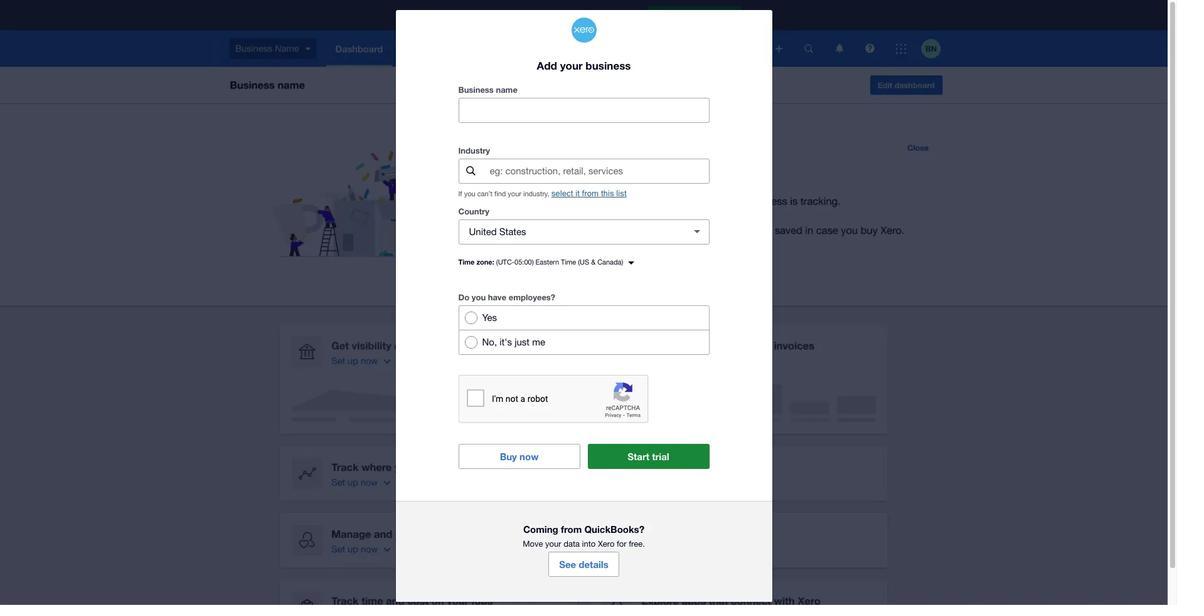 Task type: vqa. For each thing, say whether or not it's contained in the screenshot.
See details on the bottom
yes



Task type: locate. For each thing, give the bounding box(es) containing it.
time left zone:
[[459, 258, 475, 266]]

from up the data
[[561, 524, 582, 535]]

1 horizontal spatial time
[[561, 258, 576, 266]]

your inside if you can't find your industry, select it from this list
[[508, 190, 522, 198]]

your for quickbooks?
[[546, 540, 562, 549]]

business
[[586, 59, 631, 72]]

have
[[488, 292, 507, 302]]

clear image
[[684, 220, 710, 245]]

see details
[[559, 559, 609, 570]]

Business name field
[[459, 98, 709, 122]]

&
[[591, 258, 596, 266]]

from right it
[[582, 189, 599, 198]]

coming
[[523, 524, 559, 535]]

Country field
[[459, 220, 679, 244]]

your inside coming from quickbooks? move your data into xero for free.
[[546, 540, 562, 549]]

this
[[601, 189, 614, 198]]

just
[[515, 337, 530, 348]]

business name
[[459, 85, 518, 95]]

0 vertical spatial you
[[464, 190, 476, 198]]

your right add
[[560, 59, 583, 72]]

1 vertical spatial you
[[472, 292, 486, 302]]

industry,
[[523, 190, 550, 198]]

if
[[459, 190, 462, 198]]

you
[[464, 190, 476, 198], [472, 292, 486, 302]]

details
[[579, 559, 609, 570]]

2 vertical spatial your
[[546, 540, 562, 549]]

employees?
[[509, 292, 556, 302]]

1 vertical spatial your
[[508, 190, 522, 198]]

from inside coming from quickbooks? move your data into xero for free.
[[561, 524, 582, 535]]

you right do
[[472, 292, 486, 302]]

coming from quickbooks? move your data into xero for free.
[[523, 524, 645, 549]]

business
[[459, 85, 494, 95]]

yes
[[482, 312, 497, 323]]

now
[[520, 451, 539, 462]]

your left the data
[[546, 540, 562, 549]]

do you have employees?
[[459, 292, 556, 302]]

start
[[628, 451, 650, 462]]

you inside if you can't find your industry, select it from this list
[[464, 190, 476, 198]]

add
[[537, 59, 557, 72]]

free.
[[629, 540, 645, 549]]

time left (us
[[561, 258, 576, 266]]

data
[[564, 540, 580, 549]]

0 vertical spatial from
[[582, 189, 599, 198]]

canada)
[[598, 258, 623, 266]]

from
[[582, 189, 599, 198], [561, 524, 582, 535]]

you right if
[[464, 190, 476, 198]]

your
[[560, 59, 583, 72], [508, 190, 522, 198], [546, 540, 562, 549]]

1 vertical spatial from
[[561, 524, 582, 535]]

do
[[459, 292, 470, 302]]

05:00)
[[515, 258, 534, 266]]

select
[[552, 189, 573, 198]]

Industry field
[[489, 159, 709, 183]]

move
[[523, 540, 543, 549]]

time
[[459, 258, 475, 266], [561, 258, 576, 266]]

search icon image
[[466, 166, 476, 176]]

it
[[576, 189, 580, 198]]

buy
[[500, 451, 517, 462]]

0 horizontal spatial time
[[459, 258, 475, 266]]

your right find on the top left
[[508, 190, 522, 198]]

it's
[[500, 337, 512, 348]]



Task type: describe. For each thing, give the bounding box(es) containing it.
name
[[496, 85, 518, 95]]

industry
[[459, 145, 490, 156]]

time zone: (utc-05:00) eastern time (us & canada)
[[459, 258, 623, 266]]

time inside 'time zone: (utc-05:00) eastern time (us & canada)'
[[561, 258, 576, 266]]

zone:
[[477, 258, 494, 266]]

0 vertical spatial your
[[560, 59, 583, 72]]

start trial
[[628, 451, 670, 462]]

list
[[617, 189, 627, 198]]

you for can't
[[464, 190, 476, 198]]

(utc-
[[496, 258, 515, 266]]

if you can't find your industry, select it from this list
[[459, 189, 627, 198]]

me
[[532, 337, 546, 348]]

xero image
[[572, 18, 597, 43]]

see
[[559, 559, 576, 570]]

you for have
[[472, 292, 486, 302]]

for
[[617, 540, 627, 549]]

add your business
[[537, 59, 631, 72]]

find
[[495, 190, 506, 198]]

no,
[[482, 337, 497, 348]]

do you have employees? group
[[459, 306, 710, 355]]

xero
[[598, 540, 615, 549]]

quickbooks?
[[585, 524, 645, 535]]

(us
[[578, 258, 589, 266]]

country
[[459, 206, 490, 216]]

buy now
[[500, 451, 539, 462]]

your for can't
[[508, 190, 522, 198]]

see details button
[[549, 552, 619, 577]]

trial
[[652, 451, 670, 462]]

buy now button
[[459, 444, 580, 469]]

can't
[[477, 190, 493, 198]]

start trial button
[[588, 444, 710, 469]]

into
[[582, 540, 596, 549]]

select it from this list button
[[552, 189, 627, 198]]

no, it's just me
[[482, 337, 546, 348]]

eastern
[[536, 258, 559, 266]]



